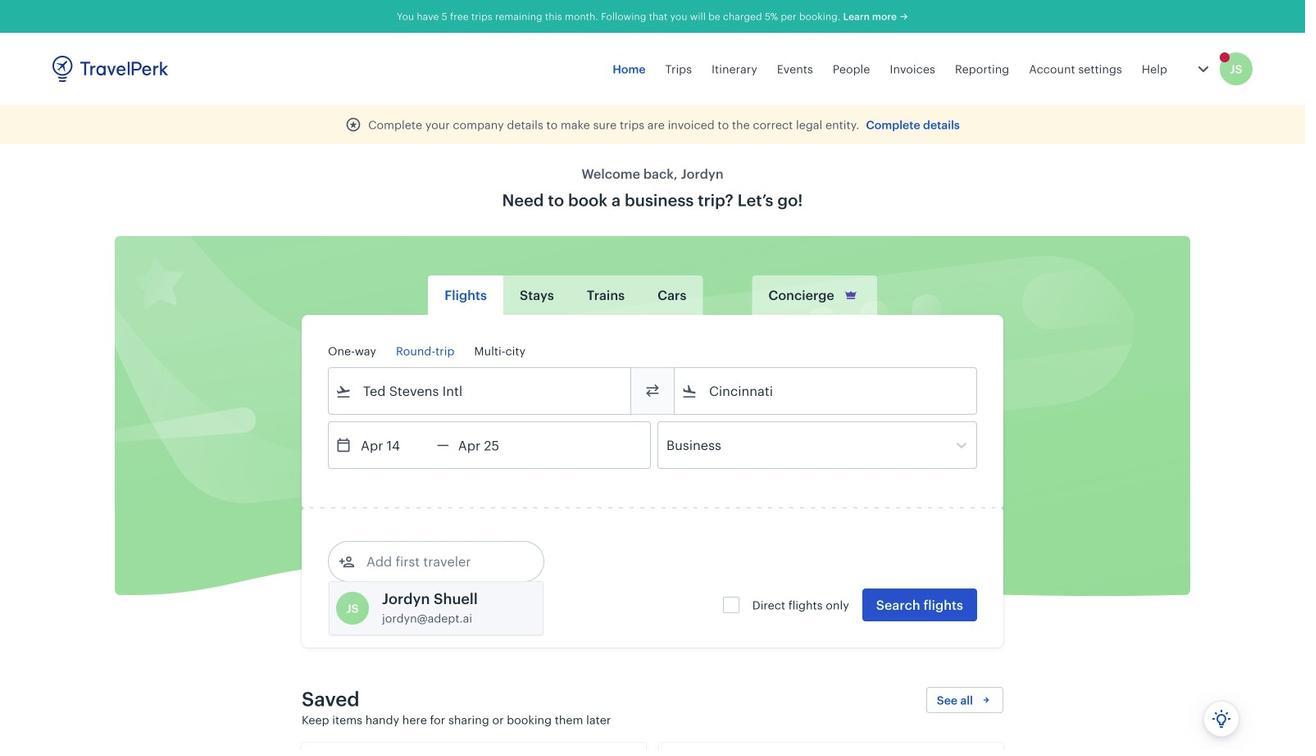 Task type: locate. For each thing, give the bounding box(es) containing it.
From search field
[[352, 378, 609, 404]]

Add first traveler search field
[[355, 549, 526, 575]]



Task type: describe. For each thing, give the bounding box(es) containing it.
To search field
[[698, 378, 956, 404]]

Depart text field
[[352, 422, 437, 468]]

Return text field
[[449, 422, 535, 468]]



